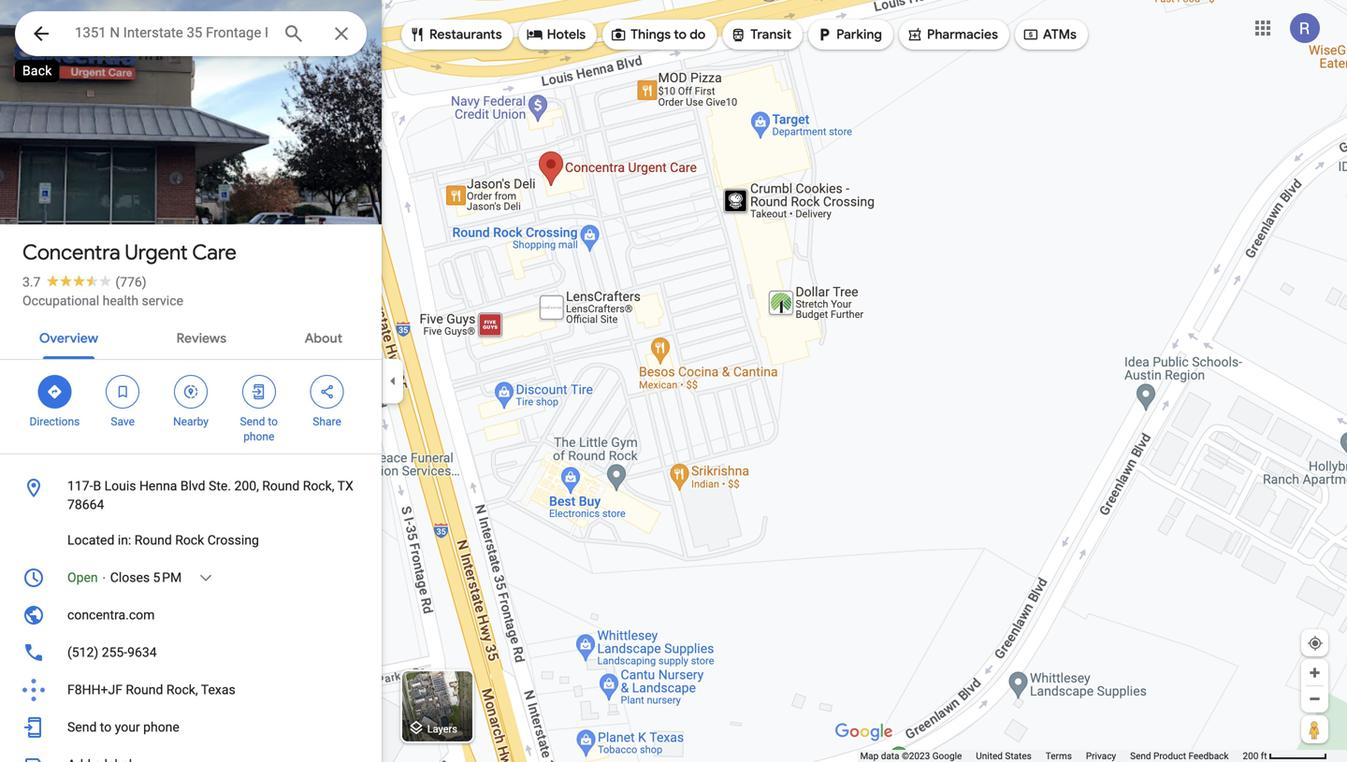Task type: vqa. For each thing, say whether or not it's contained in the screenshot.


Task type: describe. For each thing, give the bounding box(es) containing it.
concentra urgent care main content
[[0, 0, 382, 763]]

round inside located in: round rock crossing button
[[135, 533, 172, 549]]


[[610, 24, 627, 45]]

3.7
[[22, 275, 41, 290]]

hours image
[[22, 567, 45, 590]]

phone inside send to phone
[[244, 431, 275, 444]]


[[730, 24, 747, 45]]

google account: ruby anderson  
(rubyanndersson@gmail.com) image
[[1291, 13, 1321, 43]]

(512)
[[67, 645, 99, 661]]


[[527, 24, 544, 45]]

restaurants
[[430, 26, 502, 43]]

privacy button
[[1087, 751, 1117, 763]]

send for send to phone
[[240, 416, 265, 429]]

rock
[[175, 533, 204, 549]]

data
[[882, 751, 900, 762]]

 hotels
[[527, 24, 586, 45]]

f8hh+jf round rock, texas
[[67, 683, 236, 698]]


[[30, 20, 52, 47]]

 search field
[[15, 11, 367, 60]]

send to your phone
[[67, 720, 180, 736]]

⋅
[[101, 571, 107, 586]]

show street view coverage image
[[1302, 716, 1329, 744]]

 pharmacies
[[907, 24, 999, 45]]

rock, inside button
[[166, 683, 198, 698]]

b
[[93, 479, 101, 494]]

atms
[[1044, 26, 1077, 43]]

(512) 255-9634 button
[[0, 635, 382, 672]]

send to your phone button
[[0, 710, 382, 747]]


[[46, 382, 63, 403]]

 things to do
[[610, 24, 706, 45]]

1351 N Interstate 35 Frontage Rd, Round Rock, TX 78664 field
[[15, 11, 367, 56]]

product
[[1154, 751, 1187, 762]]

5 pm
[[153, 571, 182, 586]]

pharmacies
[[928, 26, 999, 43]]

zoom out image
[[1309, 693, 1323, 707]]

united states button
[[977, 751, 1032, 763]]

terms
[[1046, 751, 1073, 762]]

actions for concentra urgent care region
[[0, 360, 382, 454]]

send product feedback
[[1131, 751, 1230, 762]]

 atms
[[1023, 24, 1077, 45]]


[[251, 382, 268, 403]]

send product feedback button
[[1131, 751, 1230, 763]]

 parking
[[816, 24, 883, 45]]

200,
[[234, 479, 259, 494]]


[[907, 24, 924, 45]]

open
[[67, 571, 98, 586]]

closes
[[110, 571, 150, 586]]

occupational health service button
[[22, 292, 183, 311]]

zoom in image
[[1309, 667, 1323, 681]]


[[183, 382, 199, 403]]

117-
[[67, 479, 93, 494]]

information for concentra urgent care region
[[0, 466, 382, 747]]

ft
[[1262, 751, 1268, 762]]

service
[[142, 293, 183, 309]]

transit
[[751, 26, 792, 43]]

about button
[[290, 315, 358, 359]]

texas
[[201, 683, 236, 698]]

 button
[[15, 11, 67, 60]]

overview button
[[24, 315, 113, 359]]

nearby
[[173, 416, 209, 429]]

open ⋅ closes 5 pm
[[67, 571, 182, 586]]

7 photos
[[48, 185, 106, 203]]

occupational
[[22, 293, 99, 309]]

200 ft
[[1244, 751, 1268, 762]]


[[114, 382, 131, 403]]

copy address image
[[340, 480, 357, 497]]

google
[[933, 751, 963, 762]]

(776)
[[116, 275, 147, 290]]

overview
[[39, 330, 98, 347]]



Task type: locate. For each thing, give the bounding box(es) containing it.
send for send to your phone
[[67, 720, 97, 736]]

1 horizontal spatial send
[[240, 416, 265, 429]]

to left share
[[268, 416, 278, 429]]

share
[[313, 416, 342, 429]]

2 horizontal spatial to
[[674, 26, 687, 43]]

rock, left tx
[[303, 479, 335, 494]]

 transit
[[730, 24, 792, 45]]

footer
[[861, 751, 1244, 763]]

200 ft button
[[1244, 751, 1328, 762]]

78664
[[67, 498, 104, 513]]

round right 200,
[[262, 479, 300, 494]]

map data ©2023 google
[[861, 751, 963, 762]]

layers
[[428, 724, 458, 736]]

louis
[[104, 479, 136, 494]]

terms button
[[1046, 751, 1073, 763]]

urgent
[[125, 240, 188, 266]]

tab list containing overview
[[0, 315, 382, 359]]

117-b louis henna blvd ste. 200, round rock, tx 78664 button
[[0, 470, 382, 522]]

concentra.com link
[[0, 597, 382, 635]]

united states
[[977, 751, 1032, 762]]

photos
[[60, 185, 106, 203]]

send down 
[[240, 416, 265, 429]]

things
[[631, 26, 671, 43]]

rock, left texas
[[166, 683, 198, 698]]

phone
[[244, 431, 275, 444], [143, 720, 180, 736]]

1 vertical spatial to
[[268, 416, 278, 429]]

rock, inside 117-b louis henna blvd ste. 200, round rock, tx 78664
[[303, 479, 335, 494]]

located in: round rock crossing
[[67, 533, 259, 549]]

privacy
[[1087, 751, 1117, 762]]

rock,
[[303, 479, 335, 494], [166, 683, 198, 698]]

7
[[48, 185, 56, 203]]

none field inside 1351 n interstate 35 frontage rd, round rock, tx 78664 field
[[75, 22, 268, 44]]

ste.
[[209, 479, 231, 494]]

0 vertical spatial send
[[240, 416, 265, 429]]

show your location image
[[1308, 636, 1325, 652]]

concentra
[[22, 240, 121, 266]]

200
[[1244, 751, 1259, 762]]

directions
[[29, 416, 80, 429]]

hotels
[[547, 26, 586, 43]]


[[409, 24, 426, 45]]

to for send to phone
[[268, 416, 278, 429]]

3.7 stars image
[[41, 275, 116, 287]]

save
[[111, 416, 135, 429]]

to left your
[[100, 720, 112, 736]]

tab list
[[0, 315, 382, 359]]

9634
[[127, 645, 157, 661]]

7 photos button
[[14, 178, 114, 211]]

0 horizontal spatial send
[[67, 720, 97, 736]]

0 horizontal spatial phone
[[143, 720, 180, 736]]

blvd
[[181, 479, 206, 494]]

health
[[103, 293, 139, 309]]

phone inside button
[[143, 720, 180, 736]]

united
[[977, 751, 1003, 762]]

None field
[[75, 22, 268, 44]]

show open hours for the week image
[[198, 570, 215, 587]]

2 vertical spatial send
[[1131, 751, 1152, 762]]

states
[[1006, 751, 1032, 762]]

0 vertical spatial to
[[674, 26, 687, 43]]

do
[[690, 26, 706, 43]]

f8hh+jf round rock, texas button
[[0, 672, 382, 710]]

occupational health service
[[22, 293, 183, 309]]

round
[[262, 479, 300, 494], [135, 533, 172, 549], [126, 683, 163, 698]]

255-
[[102, 645, 127, 661]]

footer containing map data ©2023 google
[[861, 751, 1244, 763]]

2 vertical spatial round
[[126, 683, 163, 698]]

photo of concentra urgent care image
[[0, 0, 382, 256]]

henna
[[139, 479, 177, 494]]

0 vertical spatial round
[[262, 479, 300, 494]]

©2023
[[902, 751, 931, 762]]

google maps element
[[0, 0, 1348, 763]]

phone down 
[[244, 431, 275, 444]]

round down 9634
[[126, 683, 163, 698]]

located in: round rock crossing button
[[0, 522, 382, 560]]

to inside  things to do
[[674, 26, 687, 43]]


[[319, 382, 336, 403]]

concentra urgent care
[[22, 240, 237, 266]]

2 horizontal spatial send
[[1131, 751, 1152, 762]]

reviews
[[177, 330, 227, 347]]

0 horizontal spatial rock,
[[166, 683, 198, 698]]

parking
[[837, 26, 883, 43]]

1 vertical spatial rock,
[[166, 683, 198, 698]]

tx
[[338, 479, 354, 494]]

send
[[240, 416, 265, 429], [67, 720, 97, 736], [1131, 751, 1152, 762]]

f8hh+jf
[[67, 683, 123, 698]]

776 reviews element
[[116, 275, 147, 290]]


[[1023, 24, 1040, 45]]

round right in:
[[135, 533, 172, 549]]

concentra.com
[[67, 608, 155, 623]]

1 vertical spatial send
[[67, 720, 97, 736]]

located
[[67, 533, 115, 549]]

tab list inside google maps element
[[0, 315, 382, 359]]

about
[[305, 330, 343, 347]]

in:
[[118, 533, 131, 549]]

send inside send to phone
[[240, 416, 265, 429]]

footer inside google maps element
[[861, 751, 1244, 763]]

0 horizontal spatial to
[[100, 720, 112, 736]]

0 vertical spatial phone
[[244, 431, 275, 444]]

round inside f8hh+jf round rock, texas button
[[126, 683, 163, 698]]

send for send product feedback
[[1131, 751, 1152, 762]]

1 vertical spatial phone
[[143, 720, 180, 736]]

round inside 117-b louis henna blvd ste. 200, round rock, tx 78664
[[262, 479, 300, 494]]

to left do
[[674, 26, 687, 43]]

to inside button
[[100, 720, 112, 736]]

1 horizontal spatial to
[[268, 416, 278, 429]]

feedback
[[1189, 751, 1230, 762]]

phone right your
[[143, 720, 180, 736]]

map
[[861, 751, 879, 762]]

1 vertical spatial round
[[135, 533, 172, 549]]

1 horizontal spatial rock,
[[303, 479, 335, 494]]

send down 'f8hh+jf'
[[67, 720, 97, 736]]

0 vertical spatial rock,
[[303, 479, 335, 494]]

2 vertical spatial to
[[100, 720, 112, 736]]

to for send to your phone
[[100, 720, 112, 736]]

117-b louis henna blvd ste. 200, round rock, tx 78664
[[67, 479, 354, 513]]

care
[[192, 240, 237, 266]]

send left product
[[1131, 751, 1152, 762]]

collapse side panel image
[[383, 371, 403, 392]]

crossing
[[208, 533, 259, 549]]


[[816, 24, 833, 45]]

1 horizontal spatial phone
[[244, 431, 275, 444]]

send to phone
[[240, 416, 278, 444]]

send inside information for concentra urgent care region
[[67, 720, 97, 736]]

(512) 255-9634
[[67, 645, 157, 661]]

to inside send to phone
[[268, 416, 278, 429]]

reviews button
[[162, 315, 242, 359]]

your
[[115, 720, 140, 736]]



